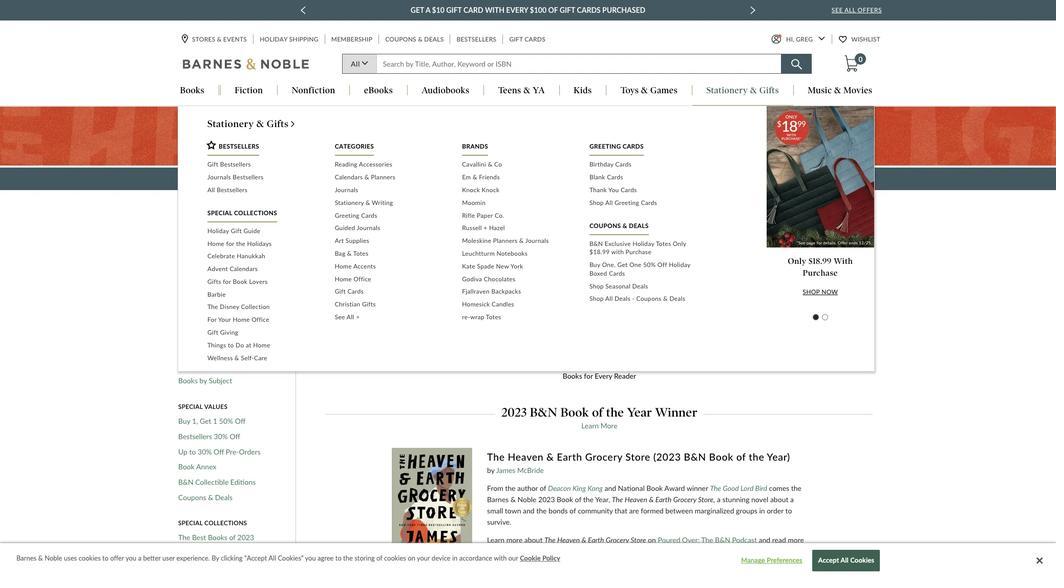 Task type: locate. For each thing, give the bounding box(es) containing it.
1 horizontal spatial cookies
[[384, 554, 406, 562]]

planners
[[371, 173, 396, 181], [493, 237, 518, 245]]

0 horizontal spatial read
[[433, 227, 445, 235]]

deals up shop all deals - coupons & deals link
[[633, 282, 649, 290]]

heaven for store
[[508, 451, 544, 463]]

fiction
[[235, 85, 263, 96]]

guide up holidays
[[244, 227, 261, 235]]

mcbride right our
[[528, 547, 555, 556]]

1 vertical spatial totes
[[353, 250, 369, 257]]

buy inside the b&n exclusive holiday totes only $18.99 with purchase buy one, get one 50% off holiday boxed cards shop seasonal deals shop all deals - coupons & deals
[[590, 261, 601, 269]]

2 horizontal spatial guide
[[654, 174, 677, 184]]

office down accents
[[354, 275, 372, 283]]

membership link
[[330, 35, 374, 44]]

trending
[[505, 227, 529, 235]]

including
[[477, 227, 503, 235]]

0 vertical spatial year
[[627, 405, 653, 420]]

and right the podcast
[[759, 536, 771, 544]]

greeting inside "birthday cards blank cards thank you cards shop all greeting cards"
[[615, 199, 640, 206]]

stores & events
[[192, 36, 247, 43]]

top down barbie
[[215, 300, 227, 309]]

1 vertical spatial learn
[[487, 536, 505, 544]]

to left do
[[228, 341, 234, 349]]

book inside the comes the barnes & noble 2023 book of the year,
[[557, 495, 574, 504]]

the inside a stunning novel about a small town and the bonds of community that are formed between marginalized groups in order to survive.
[[537, 506, 547, 515]]

0 horizontal spatial planners
[[371, 173, 396, 181]]

for inside buy one, get one 50% off books for every reader
[[584, 372, 593, 380]]

on inside privacy alert dialog
[[408, 554, 416, 562]]

barnes left uses
[[16, 554, 37, 562]]

writing
[[372, 199, 393, 206]]

special down gift bestsellers journals bestsellers all bestsellers
[[208, 209, 233, 217]]

grocery for store,
[[674, 495, 697, 504]]

heaven up the policy at the bottom right of page
[[558, 536, 580, 544]]

1 vertical spatial ya
[[205, 300, 213, 309]]

see all offers
[[832, 6, 883, 14]]

1 vertical spatial year
[[234, 548, 247, 557]]

0 horizontal spatial new releases link
[[178, 346, 222, 355]]

grocery for store
[[586, 451, 623, 463]]

see
[[832, 6, 844, 14], [335, 313, 345, 321]]

store up bookseller
[[546, 205, 583, 225]]

by inside the heaven & earth grocery store (2023 b&n book of the year) by james mcbride
[[487, 466, 495, 475]]

2023 inside the comes the barnes & noble 2023 book of the year,
[[539, 495, 555, 504]]

2 vertical spatial earth
[[588, 536, 604, 544]]

learn
[[582, 421, 599, 430], [487, 536, 505, 544]]

cards up birthday cards link on the top of page
[[623, 143, 644, 150]]

100 for kids top 100
[[207, 316, 219, 324]]

purchase inside the b&n exclusive holiday totes only $18.99 with purchase buy one, get one 50% off holiday boxed cards shop seasonal deals shop all deals - coupons & deals
[[626, 248, 652, 256]]

homesick candles link
[[462, 298, 574, 311]]

1 vertical spatial calendars
[[230, 265, 258, 273]]

gift down get a $10 gift card with every $100 of gift cards purchased link
[[510, 36, 523, 43]]

only
[[673, 240, 687, 247], [788, 256, 807, 266]]

accessories
[[359, 161, 393, 168]]

our up winner
[[680, 363, 692, 372]]

book up the learn more link
[[561, 405, 589, 420]]

reading
[[335, 161, 358, 168]]

journals down "reading"
[[335, 186, 359, 194]]

to inside holiday gift guide home for the holidays celebrate hanukkah advent calendars gifts for book lovers barbie the disney collection for your home office gift giving things to do at home wellness & self-care
[[228, 341, 234, 349]]

things to do at home link
[[208, 339, 320, 352]]

Search by Title, Author, Keyword or ISBN text field
[[377, 54, 782, 74]]

2 vertical spatial coupons & deals
[[178, 493, 233, 502]]

kids down search by title, author, keyword or isbn text box
[[574, 85, 592, 96]]

1 horizontal spatial buy
[[557, 363, 569, 372]]

0 horizontal spatial calendars
[[230, 265, 258, 273]]

ya for teens & ya top 100
[[205, 300, 213, 309]]

to
[[425, 227, 431, 235], [228, 341, 234, 349], [189, 447, 196, 456], [786, 506, 793, 515], [102, 554, 109, 562], [336, 554, 342, 562]]

special for the best books of 2023
[[178, 519, 203, 527]]

gift bestsellers link
[[208, 159, 320, 171]]

0 vertical spatial coupons & deals
[[386, 36, 444, 43]]

all down you
[[606, 199, 613, 206]]

& inside button
[[524, 85, 531, 96]]

0 horizontal spatial teens
[[178, 300, 196, 309]]

1 horizontal spatial 50%
[[616, 363, 630, 372]]

noble inside the comes the barnes & noble 2023 book of the year,
[[518, 495, 537, 504]]

the left best
[[178, 533, 190, 542]]

noble left uses
[[45, 554, 62, 562]]

the disney collection link
[[208, 301, 320, 314]]

our monthly picks down our monthly picks icon in the right of the page
[[680, 363, 738, 372]]

experience.
[[177, 554, 210, 562]]

right
[[447, 227, 461, 235]]

of right author
[[540, 484, 547, 493]]

book inside the heaven & earth grocery store (2023 b&n book of the year) by james mcbride
[[710, 451, 734, 463]]

0 horizontal spatial monthly
[[192, 564, 219, 572]]

events
[[223, 36, 247, 43]]

of inside 'link'
[[229, 533, 236, 542]]

0 vertical spatial 100
[[208, 285, 221, 294]]

2 more from the left
[[788, 536, 805, 544]]

1 vertical spatial teens
[[178, 300, 196, 309]]

b&n
[[590, 240, 603, 247], [178, 285, 194, 294], [530, 405, 558, 420], [684, 451, 707, 463], [178, 478, 194, 486], [716, 536, 731, 544], [178, 548, 194, 557]]

1 vertical spatial grocery
[[674, 495, 697, 504]]

your inside the book store main content
[[526, 174, 543, 184]]

the right comes on the bottom right of page
[[792, 484, 802, 493]]

2 horizontal spatial new
[[496, 262, 509, 270]]

book up good at the right of the page
[[710, 451, 734, 463]]

knock down everyone
[[482, 186, 500, 194]]

ya inside button
[[533, 85, 545, 96]]

& inside the heaven & earth grocery store (2023 b&n book of the year) by james mcbride
[[547, 451, 554, 463]]

knock up moomin
[[462, 186, 480, 194]]

our
[[509, 554, 519, 562]]

you right offer
[[126, 554, 136, 562]]

buy for buy 1, get 1 50% off
[[178, 417, 190, 425]]

brands
[[462, 143, 488, 150]]

$18.99 up special sections at the right top of page
[[590, 248, 610, 256]]

signed books icon image
[[764, 288, 873, 360]]

2 vertical spatial grocery
[[606, 536, 629, 544]]

kids top 100
[[178, 316, 219, 324]]

with down exclusive in the top right of the page
[[612, 248, 624, 256]]

0 horizontal spatial about
[[487, 547, 506, 556]]

in down the novel
[[760, 506, 765, 515]]

the up store,
[[711, 484, 722, 493]]

coupons & deals link down $10
[[384, 35, 445, 44]]

offer
[[110, 554, 124, 562]]

b&n exclusive holiday totes only $18.99 with purchase link
[[590, 238, 702, 259]]

collections up the best books of 2023
[[205, 519, 247, 527]]

shop all deals - coupons & deals link
[[590, 293, 702, 306]]

1 horizontal spatial earth
[[588, 536, 604, 544]]

barnes & noble book of the year! the heaven & earth grocery store. shop now image
[[0, 107, 1057, 166]]

next slide / item image
[[751, 6, 756, 14]]

0 horizontal spatial more
[[507, 536, 523, 544]]

more up our
[[507, 536, 523, 544]]

book inside holiday gift guide home for the holidays celebrate hanukkah advent calendars gifts for book lovers barbie the disney collection for your home office gift giving things to do at home wellness & self-care
[[233, 278, 248, 285]]

cookies
[[851, 556, 875, 564]]

0 vertical spatial special collections
[[208, 209, 277, 217]]

purchase up buy one, get one 50% off holiday boxed cards link
[[626, 248, 652, 256]]

store inside the book store discover the best books to read right now including trending titles, bookseller recommendations, new releases and more.
[[546, 205, 583, 225]]

1 cookies from the left
[[79, 554, 101, 562]]

chocolates
[[484, 275, 516, 283]]

barnes inside privacy alert dialog
[[16, 554, 37, 562]]

1 horizontal spatial planners
[[493, 237, 518, 245]]

0 horizontal spatial every
[[507, 6, 528, 14]]

2 horizontal spatial stationery
[[707, 85, 748, 96]]

b&n inside the b&n exclusive holiday totes only $18.99 with purchase buy one, get one 50% off holiday boxed cards shop seasonal deals shop all deals - coupons & deals
[[590, 240, 603, 247]]

1 horizontal spatial more
[[788, 536, 805, 544]]

0 vertical spatial one,
[[602, 261, 616, 269]]

0 vertical spatial earth
[[557, 451, 583, 463]]

top left barbie
[[195, 285, 207, 294]]

between
[[666, 506, 693, 515]]

more up preferences
[[788, 536, 805, 544]]

0 horizontal spatial you
[[126, 554, 136, 562]]

1 vertical spatial holiday gift guide link
[[178, 270, 237, 279]]

ya down barbie
[[205, 300, 213, 309]]

read left right
[[433, 227, 445, 235]]

barnes & noble uses cookies to offer you a better user experience. by clicking "accept all cookies" you agree to the storing of cookies on your device in accordance with our cookie policy
[[16, 554, 561, 562]]

b&n inside "2023 b&n book of the year winner learn more"
[[530, 405, 558, 420]]

1 vertical spatial only
[[788, 256, 807, 266]]

book up trending
[[506, 205, 542, 225]]

buy inside buy one, get one 50% off books for every reader
[[557, 363, 569, 372]]

all right accept
[[841, 556, 849, 564]]

gifts left music
[[760, 85, 780, 96]]

up
[[178, 447, 188, 456]]

books inside buy one, get one 50% off books for every reader
[[563, 372, 583, 380]]

logo image
[[183, 58, 310, 72]]

for left reader
[[584, 372, 593, 380]]

list
[[208, 159, 320, 197], [335, 159, 447, 324], [462, 159, 574, 324], [590, 159, 702, 209], [208, 225, 320, 365], [590, 238, 702, 306]]

categories
[[335, 143, 374, 150]]

deals left the releases
[[629, 222, 649, 229]]

the inside b&n book of the year link
[[222, 548, 232, 557]]

100 left collection
[[228, 300, 241, 309]]

holidays
[[247, 240, 272, 247]]

all inside gift bestsellers journals bestsellers all bestsellers
[[208, 186, 215, 194]]

hanukkah
[[237, 252, 265, 260]]

cards left purchased
[[577, 6, 601, 14]]

stationery & gifts for the stationery & gifts button
[[707, 85, 780, 96]]

coupons inside heading
[[590, 222, 621, 229]]

earth for store,
[[656, 495, 672, 504]]

1 horizontal spatial totes
[[486, 313, 502, 321]]

deacon
[[548, 484, 571, 493]]

2 vertical spatial store
[[631, 536, 647, 544]]

1 horizontal spatial new
[[359, 363, 374, 372]]

book inside the book store discover the best books to read right now including trending titles, bookseller recommendations, new releases and more.
[[506, 205, 542, 225]]

author
[[518, 484, 538, 493]]

coupons & deals
[[386, 36, 444, 43], [590, 222, 649, 229], [178, 493, 233, 502]]

list containing reading accessories
[[335, 159, 447, 324]]

bestsellers inside 'link'
[[216, 331, 250, 339]]

about for james
[[487, 547, 506, 556]]

1 horizontal spatial barnes
[[487, 495, 509, 504]]

gifts inside holiday gift guide home for the holidays celebrate hanukkah advent calendars gifts for book lovers barbie the disney collection for your home office gift giving things to do at home wellness & self-care
[[208, 278, 221, 285]]

coupons up exclusive in the top right of the page
[[590, 222, 621, 229]]

reading accessories calendars & planners journals stationery & writing greeting cards guided journals art supplies bag & totes home accents home office gift cards christian gifts see all  >
[[335, 161, 396, 321]]

music & movies
[[808, 85, 873, 96]]

bestsellers up special collections heading
[[217, 186, 248, 194]]

0 horizontal spatial noble
[[45, 554, 62, 562]]

coupons & deals link down collectible
[[178, 493, 233, 502]]

0 horizontal spatial $18.99
[[590, 248, 610, 256]]

gift up christian
[[335, 288, 346, 295]]

1 you from the left
[[126, 554, 136, 562]]

1 vertical spatial office
[[252, 316, 270, 324]]

coming down coming soon icon
[[469, 363, 494, 372]]

0 vertical spatial only
[[673, 240, 687, 247]]

100 for b&n top 100
[[208, 285, 221, 294]]

you left agree
[[305, 554, 316, 562]]

stationery & gifts for stationery & gifts link at the left top
[[208, 118, 289, 130]]

the inside the book store discover the best books to read right now including trending titles, bookseller recommendations, new releases and more.
[[380, 227, 389, 235]]

1 horizontal spatial noble
[[518, 495, 537, 504]]

previous slide / item image
[[301, 6, 306, 14]]

special collections inside the book store main content
[[178, 519, 247, 527]]

planners inside reading accessories calendars & planners journals stationery & writing greeting cards guided journals art supplies bag & totes home accents home office gift cards christian gifts see all  >
[[371, 173, 396, 181]]

2 vertical spatial guide
[[218, 270, 237, 279]]

office inside reading accessories calendars & planners journals stationery & writing greeting cards guided journals art supplies bag & totes home accents home office gift cards christian gifts see all  >
[[354, 275, 372, 283]]

co
[[495, 161, 502, 168]]

kids for kids
[[574, 85, 592, 96]]

list containing cavallini & co
[[462, 159, 574, 324]]

& inside the comes the barnes & noble 2023 book of the year,
[[511, 495, 516, 504]]

list containing b&n exclusive holiday totes only $18.99 with purchase
[[590, 238, 702, 306]]

teens for teens & ya top 100
[[178, 300, 196, 309]]

1 horizontal spatial picks
[[722, 363, 738, 372]]

your
[[526, 174, 543, 184], [218, 316, 231, 324]]

and inside a stunning novel about a small town and the bonds of community that are formed between marginalized groups in order to survive.
[[523, 506, 535, 515]]

stationery & gifts
[[707, 85, 780, 96], [208, 118, 289, 130]]

on inside and read more about james mcbride on
[[557, 547, 565, 556]]

collections for the best books of 2023
[[205, 519, 247, 527]]

coupons & deals link
[[384, 35, 445, 44], [178, 493, 233, 502]]

list for categories
[[335, 159, 447, 324]]

fiction button
[[221, 85, 277, 97]]

coming soon icon image
[[436, 288, 545, 360]]

kate spade new york link
[[462, 260, 574, 273]]

1 more from the left
[[507, 536, 523, 544]]

1 vertical spatial with
[[494, 554, 507, 562]]

0 vertical spatial about
[[771, 495, 789, 504]]

gifts up barbie
[[208, 278, 221, 285]]

new releases icon image
[[326, 288, 436, 360]]

cards inside the b&n exclusive holiday totes only $18.99 with purchase buy one, get one 50% off holiday boxed cards shop seasonal deals shop all deals - coupons & deals
[[609, 270, 626, 277]]

get up seasonal
[[618, 261, 628, 269]]

0 vertical spatial noble
[[518, 495, 537, 504]]

b&n book of the year link
[[178, 548, 247, 557]]

1 vertical spatial special collections
[[178, 519, 247, 527]]

year right by
[[234, 548, 247, 557]]

recommendations,
[[580, 227, 634, 235]]

gift cards link up see all  > link
[[335, 286, 447, 298]]

the inside holiday gift guide home for the holidays celebrate hanukkah advent calendars gifts for book lovers barbie the disney collection for your home office gift giving things to do at home wellness & self-care
[[236, 240, 246, 247]]

1 horizontal spatial guide
[[244, 227, 261, 235]]

coupons inside the book store main content
[[178, 493, 206, 502]]

2023 b&n book of the year winner learn more
[[502, 405, 698, 430]]

kids inside the book store main content
[[178, 316, 192, 324]]

collections inside heading
[[234, 209, 277, 217]]

of up clicking
[[229, 533, 236, 542]]

stationery & gifts link
[[208, 118, 372, 130]]

year
[[627, 405, 653, 420], [234, 548, 247, 557]]

list containing holiday gift guide
[[208, 225, 320, 365]]

bestsellers inside heading
[[219, 143, 259, 150]]

in inside privacy alert dialog
[[453, 554, 458, 562]]

1 horizontal spatial coming soon
[[469, 363, 511, 372]]

purchase inside only $18.99 with purchase
[[803, 268, 838, 278]]

1 vertical spatial 30%
[[198, 447, 212, 456]]

50%
[[644, 261, 656, 269], [616, 363, 630, 372], [219, 417, 233, 425]]

greg
[[797, 36, 813, 43]]

0 horizontal spatial our monthly picks
[[178, 564, 237, 572]]

coupons & deals down $10
[[386, 36, 444, 43]]

+
[[484, 224, 488, 232]]

special inside special collections heading
[[208, 209, 233, 217]]

list containing gift bestsellers
[[208, 159, 320, 197]]

shop
[[566, 174, 585, 184], [590, 199, 604, 206], [590, 282, 604, 290], [803, 288, 820, 296], [590, 295, 604, 303]]

books
[[180, 85, 205, 96], [820, 363, 840, 372], [563, 372, 583, 380], [178, 376, 198, 385], [208, 533, 228, 542]]

for up celebrate
[[226, 240, 234, 247]]

special collections heading
[[208, 209, 277, 222]]

categories heading
[[335, 143, 374, 156]]

2 horizontal spatial about
[[771, 495, 789, 504]]

100 up teens & ya top 100
[[208, 285, 221, 294]]

em & friends link
[[462, 171, 574, 184]]

by up from
[[487, 466, 495, 475]]

the inside "2023 b&n book of the year winner learn more"
[[607, 405, 624, 420]]

holiday shipping
[[260, 36, 319, 43]]

coming soon link
[[436, 288, 545, 387]]

every left reader
[[595, 372, 613, 380]]

0 vertical spatial office
[[354, 275, 372, 283]]

rifle paper co. link
[[462, 209, 574, 222]]

see all offers link
[[832, 6, 883, 14]]

the right find
[[399, 174, 412, 184]]

and up year,
[[605, 484, 617, 493]]

top for b&n top 100
[[195, 285, 207, 294]]

cookies left "your"
[[384, 554, 406, 562]]

on
[[514, 174, 524, 184], [648, 536, 656, 544], [557, 547, 565, 556], [408, 554, 416, 562]]

list containing birthday cards
[[590, 159, 702, 209]]

0 horizontal spatial earth
[[557, 451, 583, 463]]

grocery
[[586, 451, 623, 463], [674, 495, 697, 504], [606, 536, 629, 544]]

0 vertical spatial heaven
[[508, 451, 544, 463]]

holiday gift guide link down customer favorites
[[178, 270, 237, 279]]

0 vertical spatial 30%
[[214, 432, 228, 441]]

1 horizontal spatial 30%
[[214, 432, 228, 441]]

2 vertical spatial buy
[[178, 417, 190, 425]]

stationery & gifts inside button
[[707, 85, 780, 96]]

all inside button
[[841, 556, 849, 564]]

greeting up guided
[[335, 211, 360, 219]]

1 vertical spatial in
[[453, 554, 458, 562]]

totes down candles
[[486, 313, 502, 321]]

1 horizontal spatial coupons & deals link
[[384, 35, 445, 44]]

2 cookies from the left
[[384, 554, 406, 562]]

cookies right uses
[[79, 554, 101, 562]]

buy one, get one 50% off holiday boxed cards link
[[590, 259, 702, 280]]

0 horizontal spatial buy
[[178, 417, 190, 425]]

greeting
[[590, 143, 621, 150], [615, 199, 640, 206], [335, 211, 360, 219]]

gifts inside button
[[760, 85, 780, 96]]

for
[[208, 316, 217, 324]]

holiday gift guide link for home for the holidays
[[208, 225, 320, 238]]

and left more.
[[675, 227, 686, 235]]

of up the learn more link
[[592, 405, 603, 420]]

1 horizontal spatial read
[[773, 536, 787, 544]]

guide inside holiday gift guide home for the holidays celebrate hanukkah advent calendars gifts for book lovers barbie the disney collection for your home office gift giving things to do at home wellness & self-care
[[244, 227, 261, 235]]

$10
[[432, 6, 445, 14]]

holiday down more.
[[669, 261, 691, 269]]

shop inside the book store main content
[[566, 174, 585, 184]]

heaven up james mcbride link
[[508, 451, 544, 463]]

toys & games button
[[607, 85, 692, 97]]

get inside buy one, get one 50% off books for every reader
[[588, 363, 599, 372]]

0 horizontal spatial our
[[178, 564, 190, 572]]

one,
[[602, 261, 616, 269], [571, 363, 586, 372]]

1 vertical spatial new
[[178, 346, 193, 355]]

1 vertical spatial our monthly picks
[[178, 564, 237, 572]]

store inside the heaven & earth grocery store (2023 b&n book of the year) by james mcbride
[[626, 451, 651, 463]]

teens inside button
[[498, 85, 522, 96]]

backpacks
[[492, 288, 521, 295]]

all inside "birthday cards blank cards thank you cards shop all greeting cards"
[[606, 199, 613, 206]]

home for the holidays link
[[208, 238, 320, 250]]

-
[[633, 295, 635, 303]]

in
[[760, 506, 765, 515], [453, 554, 458, 562]]

0 horizontal spatial your
[[218, 316, 231, 324]]

bestsellers down card
[[457, 36, 497, 43]]

0 vertical spatial buy
[[590, 261, 601, 269]]

ya
[[533, 85, 545, 96], [205, 300, 213, 309]]

0 vertical spatial calendars
[[335, 173, 363, 181]]

about up cookie
[[525, 536, 543, 544]]

get inside the b&n exclusive holiday totes only $18.99 with purchase buy one, get one 50% off holiday boxed cards shop seasonal deals shop all deals - coupons & deals
[[618, 261, 628, 269]]

books inside button
[[180, 85, 205, 96]]

journals inside gift bestsellers journals bestsellers all bestsellers
[[208, 173, 231, 181]]

policy
[[543, 554, 561, 562]]

of right "bonds"
[[570, 506, 576, 515]]

0 horizontal spatial with
[[485, 6, 505, 14]]

special down bookseller
[[556, 259, 595, 274]]

to right up
[[189, 447, 196, 456]]

50% down books icon
[[616, 363, 630, 372]]

one inside buy one, get one 50% off books for every reader
[[601, 363, 615, 372]]

read
[[433, 227, 445, 235], [773, 536, 787, 544]]

1 vertical spatial by
[[487, 466, 495, 475]]

of inside "2023 b&n book of the year winner learn more"
[[592, 405, 603, 420]]

calendars inside holiday gift guide home for the holidays celebrate hanukkah advent calendars gifts for book lovers barbie the disney collection for your home office gift giving things to do at home wellness & self-care
[[230, 265, 258, 273]]

with inside privacy alert dialog
[[494, 554, 507, 562]]

toys
[[621, 85, 639, 96]]

manage preferences button
[[740, 551, 804, 571]]

1 vertical spatial with
[[834, 256, 853, 266]]

list for greeting cards
[[590, 159, 702, 209]]

50% for buy 1, get 1 50% off
[[219, 417, 233, 425]]

2 vertical spatial 50%
[[219, 417, 233, 425]]

special for holiday gift guide
[[208, 209, 233, 217]]

with inside the b&n exclusive holiday totes only $18.99 with purchase buy one, get one 50% off holiday boxed cards shop seasonal deals shop all deals - coupons & deals
[[612, 248, 624, 256]]

releases down new releases icon
[[376, 363, 403, 372]]

to right books
[[425, 227, 431, 235]]

storing
[[355, 554, 375, 562]]

kids inside button
[[574, 85, 592, 96]]

special
[[208, 209, 233, 217], [556, 259, 595, 274], [178, 403, 203, 411], [178, 519, 203, 527]]

1 vertical spatial picks
[[221, 564, 237, 572]]

0 vertical spatial in
[[760, 506, 765, 515]]

1 vertical spatial earth
[[656, 495, 672, 504]]

deacon king kong link
[[548, 484, 603, 493]]

0 horizontal spatial see
[[335, 313, 345, 321]]

the heaven & earth grocery store,
[[612, 495, 716, 504]]

the right by
[[222, 548, 232, 557]]

1 horizontal spatial calendars
[[335, 173, 363, 181]]

russell
[[462, 224, 482, 232]]

purchased
[[603, 6, 646, 14]]

None field
[[377, 54, 782, 74]]

0 vertical spatial $18.99
[[590, 248, 610, 256]]

books icon image
[[545, 288, 655, 360]]

special collections for the best books of 2023
[[178, 519, 247, 527]]

book inside "2023 b&n book of the year winner learn more"
[[561, 405, 589, 420]]

1 vertical spatial buy
[[557, 363, 569, 372]]

1 vertical spatial coupons & deals
[[590, 222, 649, 229]]

teens for teens & ya
[[498, 85, 522, 96]]

0 horizontal spatial kids
[[178, 316, 192, 324]]

from
[[487, 484, 504, 493]]

hi,
[[787, 36, 795, 43]]

2 knock from the left
[[482, 186, 500, 194]]

our down experience.
[[178, 564, 190, 572]]

50% inside the b&n exclusive holiday totes only $18.99 with purchase buy one, get one 50% off holiday boxed cards shop seasonal deals shop all deals - coupons & deals
[[644, 261, 656, 269]]

re-
[[462, 313, 471, 321]]

grocery inside the heaven & earth grocery store (2023 b&n book of the year) by james mcbride
[[586, 451, 623, 463]]

rifle
[[462, 211, 475, 219]]

2 horizontal spatial earth
[[656, 495, 672, 504]]

james down survive.
[[507, 547, 527, 556]]

shop inside "birthday cards blank cards thank you cards shop all greeting cards"
[[590, 199, 604, 206]]

0 vertical spatial store
[[546, 205, 583, 225]]

off inside bestsellers 30% off link
[[230, 432, 240, 441]]

buy one, get one 50% off books for every reader link
[[545, 288, 655, 387]]

0 vertical spatial mcbride
[[518, 466, 544, 475]]

0 horizontal spatial office
[[252, 316, 270, 324]]

0 horizontal spatial new
[[178, 346, 193, 355]]

godiva chocolates link
[[462, 273, 574, 286]]

cavallini
[[462, 161, 487, 168]]

the left year) on the bottom of page
[[749, 451, 765, 463]]

hi, greg button
[[772, 35, 826, 44]]

0 vertical spatial holiday gift guide link
[[208, 225, 320, 238]]



Task type: vqa. For each thing, say whether or not it's contained in the screenshot.
the left the Coming Soon
yes



Task type: describe. For each thing, give the bounding box(es) containing it.
"accept
[[244, 554, 267, 562]]

coupons & deals inside the book store main content
[[178, 493, 233, 502]]

heaven for store,
[[625, 495, 648, 504]]

celebrate
[[208, 252, 235, 260]]

noble inside privacy alert dialog
[[45, 554, 62, 562]]

greeting cards heading
[[590, 143, 644, 156]]

1 vertical spatial our
[[680, 363, 692, 372]]

deals left -
[[615, 295, 631, 303]]

for your home office link
[[208, 314, 320, 327]]

shop now
[[803, 288, 839, 296]]

fjallraven backpacks link
[[462, 286, 574, 298]]

off inside up to 30% off pre-orders link
[[214, 447, 224, 456]]

list for coupons & deals
[[590, 238, 702, 306]]

the book store discover the best books to read right now including trending titles, bookseller recommendations, new releases and more.
[[353, 205, 704, 235]]

0 horizontal spatial coming soon
[[178, 361, 220, 370]]

gift inside reading accessories calendars & planners journals stationery & writing greeting cards guided journals art supplies bag & totes home accents home office gift cards christian gifts see all  >
[[335, 288, 346, 295]]

2 you from the left
[[305, 554, 316, 562]]

$100
[[530, 6, 547, 14]]

the inside holiday gift guide home for the holidays celebrate hanukkah advent calendars gifts for book lovers barbie the disney collection for your home office gift giving things to do at home wellness & self-care
[[208, 303, 218, 311]]

stationery inside reading accessories calendars & planners journals stationery & writing greeting cards guided journals art supplies bag & totes home accents home office gift cards christian gifts see all  >
[[335, 199, 364, 206]]

0
[[859, 55, 863, 64]]

birthday cards blank cards thank you cards shop all greeting cards
[[590, 161, 658, 206]]

barbie link
[[208, 288, 320, 301]]

coupons for coupons & deals "link" inside the the book store main content
[[178, 493, 206, 502]]

all down the "membership"
[[351, 60, 360, 68]]

kids for kids top 100
[[178, 316, 192, 324]]

1 horizontal spatial coming
[[469, 363, 494, 372]]

a inside privacy alert dialog
[[138, 554, 142, 562]]

customer
[[178, 256, 213, 264]]

kids top 100 link
[[178, 316, 219, 325]]

1 horizontal spatial new releases link
[[326, 288, 436, 387]]

gifts up gift bestsellers link
[[267, 118, 289, 130]]

the best books of 2023 link
[[178, 533, 254, 542]]

up to 30% off pre-orders link
[[178, 447, 261, 456]]

buy for buy one, get one 50% off books for every reader
[[557, 363, 569, 372]]

holiday gift guide link for b&n top 100
[[178, 270, 237, 279]]

a right the novel
[[791, 495, 794, 504]]

0 vertical spatial releases
[[195, 346, 222, 355]]

1
[[213, 417, 217, 425]]

1 vertical spatial 100
[[228, 300, 241, 309]]

accept
[[819, 556, 840, 564]]

books button
[[166, 85, 219, 97]]

search image
[[792, 59, 802, 70]]

to right agree
[[336, 554, 342, 562]]

greeting for thank
[[615, 199, 640, 206]]

gifts inside reading accessories calendars & planners journals stationery & writing greeting cards guided journals art supplies bag & totes home accents home office gift cards christian gifts see all  >
[[362, 300, 376, 308]]

toys & games
[[621, 85, 678, 96]]

about for a
[[771, 495, 789, 504]]

book up the heaven & earth grocery store,
[[647, 484, 663, 493]]

only inside the b&n exclusive holiday totes only $18.99 with purchase buy one, get one 50% off holiday boxed cards shop seasonal deals shop all deals - coupons & deals
[[673, 240, 687, 247]]

special collections for holiday gift guide
[[208, 209, 277, 217]]

learn more about the heaven & earth grocery store on poured over: the b&n podcast
[[487, 536, 757, 544]]

gift right $10
[[447, 6, 462, 14]]

annex
[[196, 462, 216, 471]]

bestsellers heading
[[206, 140, 259, 156]]

russell + hazel link
[[462, 222, 574, 235]]

down arrow image
[[819, 37, 826, 41]]

buy 1, get 1 50% off link
[[178, 417, 246, 426]]

manage preferences
[[742, 556, 803, 564]]

reader
[[614, 372, 637, 380]]

gift down for
[[208, 329, 219, 336]]

fjallraven
[[462, 288, 490, 295]]

all left offers
[[845, 6, 856, 14]]

more inside and read more about james mcbride on
[[788, 536, 805, 544]]

gift inside gift bestsellers journals bestsellers all bestsellers
[[208, 161, 219, 168]]

50% for buy one, get one 50% off books for every reader
[[616, 363, 630, 372]]

things
[[208, 341, 226, 349]]

1,
[[192, 417, 198, 425]]

get a $10 gift card with every $100 of gift cards purchased
[[411, 6, 646, 14]]

holiday inside 'link'
[[260, 36, 288, 43]]

all bestsellers link
[[208, 184, 320, 197]]

coupons inside the b&n exclusive holiday totes only $18.99 with purchase buy one, get one 50% off holiday boxed cards shop seasonal deals shop all deals - coupons & deals
[[637, 295, 662, 303]]

year,
[[595, 495, 610, 504]]

nonfiction button
[[278, 85, 350, 97]]

formed
[[641, 506, 664, 515]]

guide for holiday gift guide
[[218, 270, 237, 279]]

brands heading
[[462, 143, 488, 156]]

christian gifts link
[[335, 298, 447, 311]]

1 horizontal spatial our
[[588, 174, 602, 184]]

cart image
[[845, 56, 859, 72]]

york
[[511, 262, 524, 270]]

collections for holiday gift guide
[[234, 209, 277, 217]]

better
[[143, 554, 161, 562]]

on up knock knock link
[[514, 174, 524, 184]]

membership
[[331, 36, 373, 43]]

holiday down new
[[633, 240, 655, 247]]

2 vertical spatial our
[[178, 564, 190, 572]]

special for buy 1, get 1 50% off
[[178, 403, 203, 411]]

a up "marginalized"
[[717, 495, 721, 504]]

bestsellers down gift bestsellers link
[[233, 173, 264, 181]]

0 horizontal spatial new releases
[[178, 346, 222, 355]]

gift down special collections heading
[[231, 227, 242, 235]]

journals up supplies at top left
[[357, 224, 381, 232]]

read inside and read more about james mcbride on
[[773, 536, 787, 544]]

the heaven & earth grocery store (2023 b&n book of the year) image
[[392, 448, 472, 570]]

gift right the "$100"
[[560, 6, 576, 14]]

values
[[204, 403, 228, 411]]

off inside the b&n exclusive holiday totes only $18.99 with purchase buy one, get one 50% off holiday boxed cards shop seasonal deals shop all deals - coupons & deals
[[658, 261, 668, 269]]

our monthly picks icon image
[[655, 288, 764, 360]]

podcast
[[733, 536, 757, 544]]

moleskine
[[462, 237, 492, 245]]

books inside 'link'
[[208, 533, 228, 542]]

0 horizontal spatial soon
[[204, 361, 220, 370]]

advent calendars link
[[208, 263, 320, 276]]

with inside get a $10 gift card with every $100 of gift cards purchased link
[[485, 6, 505, 14]]

thank
[[590, 186, 607, 194]]

bestsellers down 1,
[[178, 432, 212, 441]]

bestsellers image
[[206, 140, 217, 150]]

1 horizontal spatial soon
[[495, 363, 511, 372]]

list for brands
[[462, 159, 574, 324]]

all inside reading accessories calendars & planners journals stationery & writing greeting cards guided journals art supplies bag & totes home accents home office gift cards christian gifts see all  >
[[347, 313, 354, 321]]

learn inside "2023 b&n book of the year winner learn more"
[[582, 421, 599, 430]]

coupons for the rightmost coupons & deals "link"
[[386, 36, 417, 43]]

1 vertical spatial new releases
[[359, 363, 403, 372]]

reading accessories link
[[335, 159, 447, 171]]

0 button
[[844, 53, 867, 73]]

mcbride inside and read more about james mcbride on
[[528, 547, 555, 556]]

advent
[[208, 265, 228, 273]]

greeting inside heading
[[590, 143, 621, 150]]

get left 1
[[200, 417, 211, 425]]

the inside the heaven & earth grocery store (2023 b&n book of the year) by james mcbride
[[487, 451, 505, 463]]

the inside the heaven & earth grocery store (2023 b&n book of the year) by james mcbride
[[749, 451, 765, 463]]

0 horizontal spatial picks
[[221, 564, 237, 572]]

0 vertical spatial every
[[507, 6, 528, 14]]

1 horizontal spatial about
[[525, 536, 543, 544]]

0 vertical spatial picks
[[722, 363, 738, 372]]

your
[[417, 554, 430, 562]]

bestsellers 30% off link
[[178, 432, 240, 441]]

1 horizontal spatial releases
[[376, 363, 403, 372]]

totes inside the b&n exclusive holiday totes only $18.99 with purchase buy one, get one 50% off holiday boxed cards shop seasonal deals shop all deals - coupons & deals
[[656, 240, 672, 247]]

one, inside buy one, get one 50% off books for every reader
[[571, 363, 586, 372]]

cards down greeting cards heading
[[616, 161, 632, 168]]

new inside cavallini & co em & friends knock knock moomin rifle paper co. russell + hazel moleskine planners & journals leuchtturm notebooks kate spade new york godiva chocolates fjallraven backpacks homesick candles re-wrap totes
[[496, 262, 509, 270]]

james inside and read more about james mcbride on
[[507, 547, 527, 556]]

the book store main content
[[0, 106, 1057, 578]]

stationery for stationery & gifts link at the left top
[[208, 118, 254, 130]]

the down kong
[[584, 495, 594, 504]]

nonfiction
[[292, 85, 335, 96]]

to inside a stunning novel about a small town and the bonds of community that are formed between marginalized groups in order to survive.
[[786, 506, 793, 515]]

b&n top 100 link
[[178, 285, 221, 294]]

planners inside cavallini & co em & friends knock knock moomin rifle paper co. russell + hazel moleskine planners & journals leuchtturm notebooks kate spade new york godiva chocolates fjallraven backpacks homesick candles re-wrap totes
[[493, 237, 518, 245]]

coupons & deals heading
[[590, 222, 649, 235]]

hazel
[[489, 224, 505, 232]]

king
[[573, 484, 586, 493]]

0 vertical spatial by
[[200, 376, 207, 385]]

birthday
[[590, 161, 614, 168]]

james inside the heaven & earth grocery store (2023 b&n book of the year) by james mcbride
[[497, 466, 516, 475]]

giving
[[220, 329, 238, 336]]

& inside privacy alert dialog
[[38, 554, 43, 562]]

ebooks button
[[350, 85, 407, 97]]

greeting for planners
[[335, 211, 360, 219]]

the inside 'link'
[[178, 533, 190, 542]]

0 vertical spatial our monthly picks
[[680, 363, 738, 372]]

office inside holiday gift guide home for the holidays celebrate hanukkah advent calendars gifts for book lovers barbie the disney collection for your home office gift giving things to do at home wellness & self-care
[[252, 316, 270, 324]]

holiday gift guide
[[178, 270, 237, 279]]

user image
[[772, 35, 782, 44]]

deals inside heading
[[629, 222, 649, 229]]

stationery for the stationery & gifts button
[[707, 85, 748, 96]]

poured
[[658, 536, 681, 544]]

& inside the b&n exclusive holiday totes only $18.99 with purchase buy one, get one 50% off holiday boxed cards shop seasonal deals shop all deals - coupons & deals
[[664, 295, 668, 303]]

deals down $10
[[424, 36, 444, 43]]

home accents link
[[335, 260, 447, 273]]

sections
[[598, 259, 644, 274]]

gift left em
[[445, 174, 460, 184]]

book left by
[[195, 548, 212, 557]]

the right from
[[505, 484, 516, 493]]

holiday up you
[[605, 174, 634, 184]]

agree
[[318, 554, 334, 562]]

1 horizontal spatial see
[[832, 6, 844, 14]]

ya for teens & ya
[[533, 85, 545, 96]]

0 vertical spatial guide
[[654, 174, 677, 184]]

cards inside "link"
[[525, 36, 546, 43]]

on left poured
[[648, 536, 656, 544]]

gift down customer favorites
[[204, 270, 216, 279]]

2023 inside "2023 b&n book of the year winner learn more"
[[502, 405, 527, 420]]

audiobooks
[[422, 85, 470, 96]]

of inside the comes the barnes & noble 2023 book of the year,
[[575, 495, 582, 504]]

bonds
[[549, 506, 568, 515]]

shop seasonal deals link
[[590, 280, 702, 293]]

titles,
[[531, 227, 547, 235]]

books
[[405, 227, 423, 235]]

accents
[[354, 262, 376, 270]]

special values
[[178, 403, 228, 411]]

guide for holiday gift guide home for the holidays celebrate hanukkah advent calendars gifts for book lovers barbie the disney collection for your home office gift giving things to do at home wellness & self-care
[[244, 227, 261, 235]]

winner
[[687, 484, 709, 493]]

guided journals link
[[335, 222, 447, 235]]

0 vertical spatial monthly
[[694, 363, 720, 372]]

bestsellers down bestsellers heading
[[220, 161, 251, 168]]

$18.99 inside only $18.99 with purchase
[[809, 256, 832, 266]]

stores
[[192, 36, 215, 43]]

of inside privacy alert dialog
[[377, 554, 383, 562]]

holiday down customer
[[178, 270, 202, 279]]

journals bestsellers link
[[208, 171, 320, 184]]

cards up you
[[607, 173, 624, 181]]

coupons for coupons & deals heading
[[590, 222, 621, 229]]

the inside privacy alert dialog
[[343, 554, 353, 562]]

for down cavallini
[[462, 174, 473, 184]]

to left offer
[[102, 554, 109, 562]]

the up that
[[612, 495, 623, 504]]

book down up
[[178, 462, 195, 471]]

your inside holiday gift guide home for the holidays celebrate hanukkah advent calendars gifts for book lovers barbie the disney collection for your home office gift giving things to do at home wellness & self-care
[[218, 316, 231, 324]]

1 vertical spatial top
[[215, 300, 227, 309]]

cards right you
[[621, 186, 637, 194]]

care
[[254, 354, 267, 362]]

cards down thank you cards link
[[641, 199, 658, 206]]

the heaven & earth grocery store (2023 b&n book of the year) by james mcbride
[[487, 451, 791, 475]]

one, inside the b&n exclusive holiday totes only $18.99 with purchase buy one, get one 50% off holiday boxed cards shop seasonal deals shop all deals - coupons & deals
[[602, 261, 616, 269]]

perfect
[[414, 174, 442, 184]]

favorites
[[215, 256, 248, 264]]

ny times® bestsellers
[[178, 331, 250, 339]]

privacy alert dialog
[[0, 543, 1057, 578]]

0 horizontal spatial gift cards link
[[335, 286, 447, 298]]

off inside buy one, get one 50% off books for every reader
[[632, 363, 643, 372]]

& inside heading
[[623, 222, 628, 229]]

books by subject link
[[178, 376, 232, 385]]

2 vertical spatial new
[[359, 363, 374, 372]]

signed books
[[797, 363, 840, 372]]

coupons & deals link inside the book store main content
[[178, 493, 233, 502]]

earth for store
[[557, 451, 583, 463]]

0 horizontal spatial coming
[[178, 361, 202, 370]]

bestsellers 30% off
[[178, 432, 240, 441]]

bestsellers link
[[456, 35, 498, 44]]

$18.99 inside the b&n exclusive holiday totes only $18.99 with purchase buy one, get one 50% off holiday boxed cards shop seasonal deals shop all deals - coupons & deals
[[590, 248, 610, 256]]

of right the "$100"
[[549, 6, 558, 14]]

all right "accept
[[269, 554, 276, 562]]

off inside buy 1, get 1 50% off link
[[235, 417, 246, 425]]

cavallini & co link
[[462, 159, 574, 171]]

the up the policy at the bottom right of page
[[545, 536, 556, 544]]

in inside a stunning novel about a small town and the bonds of community that are formed between marginalized groups in order to survive.
[[760, 506, 765, 515]]

barnes inside the comes the barnes & noble 2023 book of the year,
[[487, 495, 509, 504]]

of inside a stunning novel about a small town and the bonds of community that are formed between marginalized groups in order to survive.
[[570, 506, 576, 515]]

b&n top 100
[[178, 285, 221, 294]]

1 knock from the left
[[462, 186, 480, 194]]

read inside the book store discover the best books to read right now including trending titles, bookseller recommendations, new releases and more.
[[433, 227, 445, 235]]

everyone
[[476, 174, 512, 184]]

2 horizontal spatial coupons & deals
[[590, 222, 649, 229]]

cards inside heading
[[623, 143, 644, 150]]

totes inside reading accessories calendars & planners journals stationery & writing greeting cards guided journals art supplies bag & totes home accents home office gift cards christian gifts see all  >
[[353, 250, 369, 257]]

best
[[192, 533, 206, 542]]

cards up christian
[[348, 288, 364, 295]]

0 horizontal spatial 30%
[[198, 447, 212, 456]]

gift up thank you cards link
[[637, 174, 652, 184]]

the right 'over:'
[[702, 536, 714, 544]]

teens & ya button
[[484, 85, 559, 97]]

list for special collections
[[208, 225, 320, 365]]

0 horizontal spatial year
[[234, 548, 247, 557]]

0 horizontal spatial our monthly picks link
[[178, 564, 237, 573]]

see inside reading accessories calendars & planners journals stationery & writing greeting cards guided journals art supplies bag & totes home accents home office gift cards christian gifts see all  >
[[335, 313, 345, 321]]

to inside the book store discover the best books to read right now including trending titles, bookseller recommendations, new releases and more.
[[425, 227, 431, 235]]

2023 inside 'link'
[[238, 533, 254, 542]]

0 vertical spatial gift cards link
[[509, 35, 547, 44]]

holiday inside holiday gift guide home for the holidays celebrate hanukkah advent calendars gifts for book lovers barbie the disney collection for your home office gift giving things to do at home wellness & self-care
[[208, 227, 229, 235]]

top for kids top 100
[[194, 316, 205, 324]]

1 horizontal spatial heaven
[[558, 536, 580, 544]]

b&n exclusive holiday totes only $18.99 with purchase buy one, get one 50% off holiday boxed cards shop seasonal deals shop all deals - coupons & deals
[[590, 240, 691, 303]]

deals down shop seasonal deals link
[[670, 295, 686, 303]]

year inside "2023 b&n book of the year winner learn more"
[[627, 405, 653, 420]]

get left $10
[[411, 6, 424, 14]]

for down advent at the left top
[[223, 278, 231, 285]]

0 vertical spatial our monthly picks link
[[655, 288, 764, 387]]

journals inside cavallini & co em & friends knock knock moomin rifle paper co. russell + hazel moleskine planners & journals leuchtturm notebooks kate spade new york godiva chocolates fjallraven backpacks homesick candles re-wrap totes
[[526, 237, 549, 245]]

one inside the b&n exclusive holiday totes only $18.99 with purchase buy one, get one 50% off holiday boxed cards shop seasonal deals shop all deals - coupons & deals
[[630, 261, 642, 269]]

co.
[[495, 211, 505, 219]]

offers
[[858, 6, 883, 14]]

totes inside cavallini & co em & friends knock knock moomin rifle paper co. russell + hazel moleskine planners & journals leuchtturm notebooks kate spade new york godiva chocolates fjallraven backpacks homesick candles re-wrap totes
[[486, 313, 502, 321]]

cards up the discover
[[361, 211, 378, 219]]

b&n inside the heaven & earth grocery store (2023 b&n book of the year) by james mcbride
[[684, 451, 707, 463]]

discover
[[353, 227, 378, 235]]

are
[[630, 506, 639, 515]]

movies
[[844, 85, 873, 96]]

calendars inside reading accessories calendars & planners journals stationery & writing greeting cards guided journals art supplies bag & totes home accents home office gift cards christian gifts see all  >
[[335, 173, 363, 181]]

of down "the best books of 2023" 'link'
[[214, 548, 220, 557]]



